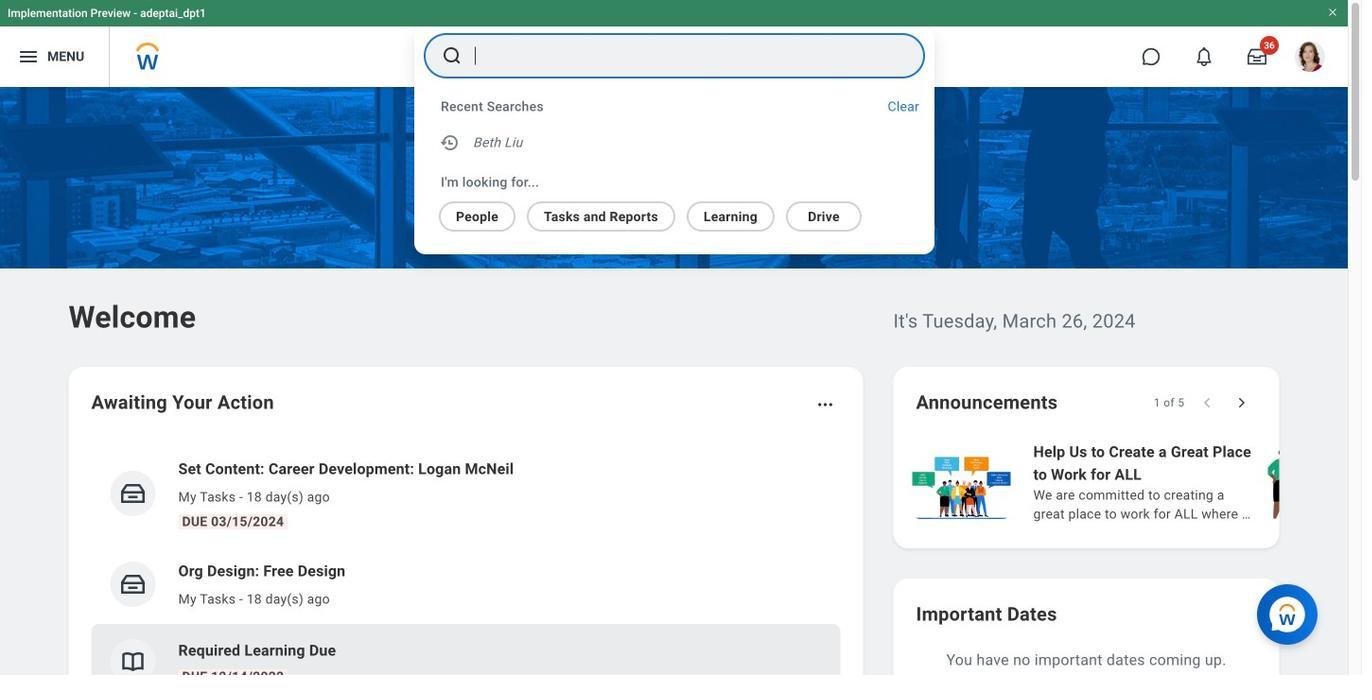 Task type: describe. For each thing, give the bounding box(es) containing it.
inbox image
[[119, 571, 147, 599]]

book open image
[[119, 648, 147, 676]]

justify image
[[17, 45, 40, 68]]

chevron right small image
[[1232, 394, 1251, 413]]

1 horizontal spatial list
[[909, 439, 1362, 526]]

related actions image
[[816, 395, 835, 414]]

chevron left small image
[[1198, 394, 1217, 413]]



Task type: locate. For each thing, give the bounding box(es) containing it.
list
[[909, 439, 1362, 526], [91, 443, 841, 676]]

time image
[[439, 132, 462, 154]]

inbox large image
[[1248, 47, 1267, 66]]

main content
[[0, 87, 1362, 676]]

notifications large image
[[1195, 47, 1214, 66]]

Search Workday  search field
[[475, 35, 886, 77]]

0 horizontal spatial list
[[91, 443, 841, 676]]

search image
[[441, 44, 464, 67]]

close environment banner image
[[1327, 7, 1339, 18]]

banner
[[0, 0, 1348, 87]]

None search field
[[414, 27, 935, 255]]

list item
[[91, 624, 841, 676]]

profile logan mcneil image
[[1295, 42, 1326, 76]]

inbox image
[[119, 480, 147, 508]]

status
[[1154, 395, 1185, 411]]

list box
[[414, 194, 912, 232]]



Task type: vqa. For each thing, say whether or not it's contained in the screenshot.
the rightmost "List"
yes



